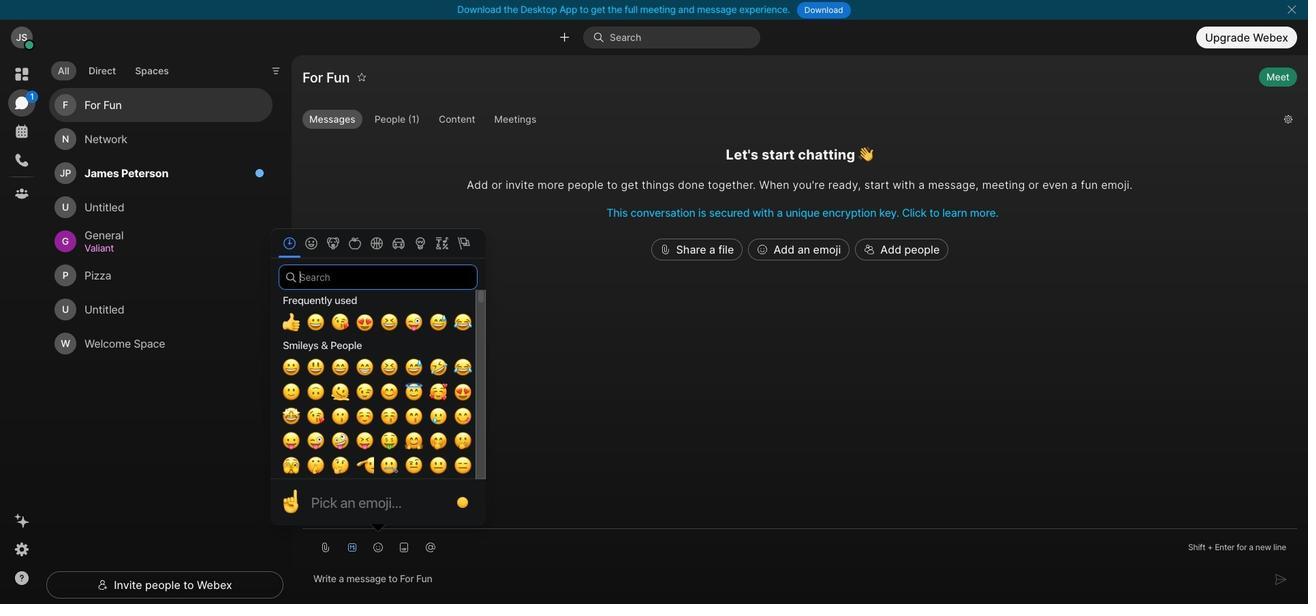 Task type: locate. For each thing, give the bounding box(es) containing it.
new messages image
[[255, 168, 265, 178]]

untitled list item
[[49, 190, 273, 224], [49, 293, 273, 327]]

valiant element
[[85, 241, 256, 256]]

for fun list item
[[49, 88, 273, 122]]

welcome space list item
[[49, 327, 273, 361]]

untitled list item up valiant element
[[49, 190, 273, 224]]

message composer toolbar element
[[3, 3, 1309, 604]]

1 vertical spatial untitled list item
[[49, 293, 273, 327]]

pizza list item
[[49, 258, 273, 293]]

untitled list item down valiant element
[[49, 293, 273, 327]]

general list item
[[49, 224, 273, 258]]

0 vertical spatial untitled list item
[[49, 190, 273, 224]]

network list item
[[49, 122, 273, 156]]

tab list
[[48, 53, 179, 85]]

group
[[303, 109, 1274, 132]]

navigation
[[0, 55, 44, 604]]

1 untitled list item from the top
[[49, 190, 273, 224]]

Search search field
[[279, 265, 478, 290]]



Task type: describe. For each thing, give the bounding box(es) containing it.
2 untitled list item from the top
[[49, 293, 273, 327]]

cancel_16 image
[[1287, 4, 1298, 15]]

webex tab list
[[8, 61, 38, 207]]

james peterson, new messages list item
[[49, 156, 273, 190]]



Task type: vqa. For each thing, say whether or not it's contained in the screenshot.
Name the team (required) Text Field
no



